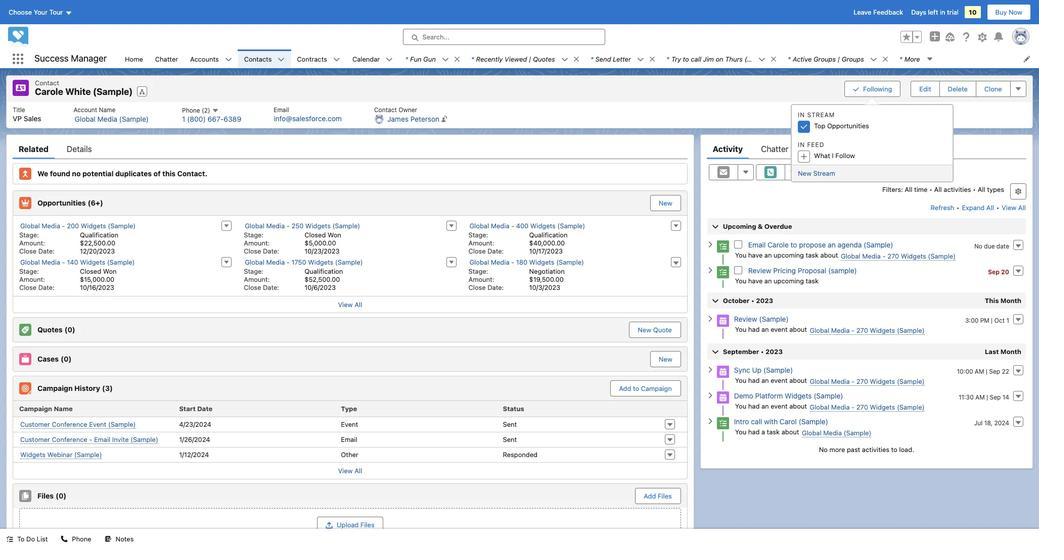 Task type: locate. For each thing, give the bounding box(es) containing it.
2 vertical spatial event image
[[717, 392, 729, 404]]

you for 11:30
[[735, 402, 747, 410]]

task
[[806, 251, 819, 259], [806, 277, 819, 285], [767, 428, 780, 436]]

2 conference from the top
[[52, 436, 87, 444]]

chatter link right home
[[149, 50, 184, 68]]

3 list item from the left
[[584, 50, 660, 68]]

conference inside customer conference - email invite (sample) link
[[52, 436, 87, 444]]

leave feedback link
[[854, 8, 903, 16]]

won
[[328, 231, 341, 239], [103, 267, 117, 275]]

you down intro
[[735, 428, 747, 436]]

1 you from the top
[[735, 251, 747, 259]]

opportunities up 200
[[37, 199, 86, 207]]

(sample) inside you had a task about global media (sample)
[[844, 429, 872, 437]]

name inside campaign history element
[[54, 405, 73, 413]]

4 had from the top
[[748, 428, 760, 436]]

call left jim
[[691, 55, 701, 63]]

webinar
[[47, 451, 72, 459]]

qualification amount: inside global media - 400 widgets (sample) element
[[469, 231, 568, 247]]

2023 for september  •  2023
[[766, 348, 783, 356]]

view all link down global media - 1750 widgets (sample) element
[[13, 296, 687, 313]]

0 vertical spatial chatter link
[[149, 50, 184, 68]]

phone inside phone (2) dropdown button
[[182, 106, 200, 114]]

had
[[748, 325, 760, 334], [748, 377, 760, 385], [748, 402, 760, 410], [748, 428, 760, 436]]

type element
[[337, 401, 499, 417]]

review
[[748, 266, 772, 275], [734, 315, 757, 323]]

task for you have an upcoming task
[[806, 277, 819, 285]]

0 vertical spatial stream
[[807, 111, 835, 119]]

270 for demo platform widgets (sample)
[[857, 403, 868, 411]]

sep left 20
[[988, 268, 1000, 276]]

1
[[182, 115, 185, 124], [1007, 317, 1009, 324]]

widgets inside global media - 400 widgets (sample) link
[[530, 222, 556, 230]]

0 vertical spatial customer
[[20, 421, 50, 429]]

1 vertical spatial view all link
[[13, 296, 687, 313]]

(sample) inside "link"
[[74, 451, 102, 459]]

date: inside $40,000.00 close date:
[[488, 247, 504, 255]]

1 vertical spatial event image
[[717, 366, 729, 378]]

1 horizontal spatial event
[[341, 421, 358, 429]]

amount: for global media - 200 widgets (sample)
[[19, 239, 45, 247]]

0 vertical spatial task
[[806, 251, 819, 259]]

closed down global media - 250 widgets (sample) link
[[305, 231, 326, 239]]

month right this
[[1001, 297, 1022, 305]]

days left in trial
[[911, 8, 959, 16]]

campaign up 'action' element
[[641, 385, 672, 393]]

(0) up cases (0)
[[65, 326, 75, 334]]

global media - 400 widgets (sample) element
[[462, 220, 687, 256]]

past
[[847, 446, 860, 454]]

1 conference from the top
[[52, 421, 87, 429]]

0 horizontal spatial global media (sample) link
[[75, 115, 149, 124]]

0 vertical spatial event
[[771, 325, 788, 334]]

1 customer from the top
[[20, 421, 50, 429]]

1 vertical spatial customer
[[20, 436, 50, 444]]

1 event image from the top
[[717, 315, 729, 327]]

0 horizontal spatial activities
[[862, 446, 890, 454]]

an
[[828, 241, 836, 249], [765, 251, 772, 259], [765, 277, 772, 285], [762, 325, 769, 334], [762, 377, 769, 385], [762, 402, 769, 410]]

an for 3:00 pm | oct 1
[[762, 325, 769, 334]]

date: down global media - 140 widgets (sample) 'link'
[[38, 283, 55, 292]]

to inside list item
[[683, 55, 689, 63]]

0 vertical spatial in
[[798, 111, 805, 119]]

email for email info@salesforce.com
[[274, 106, 289, 114]]

2 groups from the left
[[842, 55, 864, 63]]

2 upcoming from the top
[[774, 277, 804, 285]]

1 vertical spatial no
[[819, 446, 828, 454]]

1 vertical spatial month
[[1001, 348, 1022, 356]]

1 vertical spatial upcoming
[[774, 277, 804, 285]]

you inside you had a task about global media (sample)
[[735, 428, 747, 436]]

stage: inside global media - 140 widgets (sample) element
[[19, 267, 39, 275]]

media inside 'link'
[[42, 258, 60, 266]]

amount: down $22,500.00 close date: on the left of the page
[[19, 275, 45, 283]]

campaign for campaign history (3)
[[37, 384, 73, 393]]

global media (sample) link for (sample)
[[75, 115, 149, 124]]

2 event image from the top
[[717, 366, 729, 378]]

add inside button
[[644, 492, 656, 500]]

list
[[37, 536, 48, 544]]

sep 20
[[988, 268, 1009, 276]]

5 * from the left
[[788, 55, 791, 63]]

an for 10:00 am | sep 22
[[762, 377, 769, 385]]

tour
[[49, 8, 63, 16]]

1 month from the top
[[1001, 297, 1022, 305]]

campaign name element
[[13, 401, 175, 417]]

qualification amount: inside 'global media - 200 widgets (sample)' element
[[19, 231, 118, 247]]

files element
[[13, 484, 688, 550]]

event image for sync
[[717, 366, 729, 378]]

email up info@salesforce.com
[[274, 106, 289, 114]]

have for you have an upcoming task about global media - 270 widgets (sample)
[[748, 251, 763, 259]]

1 vertical spatial task
[[806, 277, 819, 285]]

global media (sample) link up more
[[802, 429, 872, 438]]

3 had from the top
[[748, 402, 760, 410]]

conference down customer conference event (sample) link
[[52, 436, 87, 444]]

opportunities image
[[19, 197, 31, 209]]

-
[[62, 222, 65, 230], [287, 222, 290, 230], [511, 222, 514, 230], [883, 252, 886, 260], [62, 258, 65, 266], [287, 258, 290, 266], [511, 258, 514, 266], [852, 326, 855, 335], [852, 378, 855, 386], [852, 403, 855, 411], [89, 436, 92, 444]]

viewed
[[505, 55, 527, 63]]

about inside you had a task about global media (sample)
[[782, 428, 799, 436]]

0 horizontal spatial event
[[89, 421, 106, 429]]

types
[[987, 185, 1004, 193]]

you down upcoming
[[735, 251, 747, 259]]

calendar list item
[[346, 50, 399, 68]]

you inside 'you have an upcoming task about global media - 270 widgets (sample)'
[[735, 251, 747, 259]]

(6+)
[[88, 199, 103, 207]]

close inside $5,000.00 close date:
[[244, 247, 261, 255]]

customer conference - email invite (sample) link
[[20, 436, 158, 444]]

amount: for global media - 180 widgets (sample)
[[469, 275, 494, 283]]

phone (2)
[[182, 106, 212, 114]]

| left 22
[[986, 368, 988, 375]]

amount: inside global media - 1750 widgets (sample) element
[[244, 275, 270, 283]]

date: inside $5,000.00 close date:
[[263, 247, 279, 255]]

• down 'types'
[[997, 204, 1000, 212]]

edit button
[[911, 81, 940, 97]]

0 vertical spatial 1
[[182, 115, 185, 124]]

667-
[[208, 115, 224, 124]]

group
[[901, 31, 922, 43]]

phone up (800)
[[182, 106, 200, 114]]

close for $40,000.00 close date:
[[469, 247, 486, 255]]

text default image inside phone button
[[61, 536, 68, 543]]

close for $5,000.00 close date:
[[244, 247, 261, 255]]

agenda
[[838, 241, 862, 249]]

name inside account name global media (sample)
[[99, 106, 116, 114]]

closed won amount: for 250
[[244, 231, 341, 247]]

10
[[969, 8, 977, 16]]

quotes inside related tab panel
[[37, 326, 63, 334]]

4 you from the top
[[735, 377, 747, 385]]

1 upcoming from the top
[[774, 251, 804, 259]]

date: inside $52,500.00 close date:
[[263, 283, 279, 292]]

tab list
[[13, 139, 688, 159], [707, 139, 1027, 159]]

opportunities (6+)
[[37, 199, 103, 207]]

global inside 'you have an upcoming task about global media - 270 widgets (sample)'
[[841, 252, 861, 260]]

potential
[[82, 169, 114, 178]]

customer
[[20, 421, 50, 429], [20, 436, 50, 444]]

global inside 'link'
[[20, 258, 40, 266]]

1 new button from the top
[[650, 195, 681, 211]]

new button for opportunities (6+)
[[650, 195, 681, 211]]

qualification for $52,500.00 close date:
[[305, 267, 343, 275]]

stage: down $40,000.00 close date:
[[469, 267, 488, 275]]

had left 'a'
[[748, 428, 760, 436]]

email inside email info@salesforce.com
[[274, 106, 289, 114]]

refresh
[[931, 204, 954, 212]]

1 in from the top
[[798, 111, 805, 119]]

1 horizontal spatial contact
[[374, 106, 397, 114]]

1 vertical spatial closed won amount:
[[19, 267, 117, 283]]

11:30
[[959, 394, 974, 401]]

email down upcoming & overdue
[[748, 241, 766, 249]]

0 horizontal spatial chatter
[[155, 55, 178, 63]]

text default image
[[454, 56, 461, 63], [770, 56, 777, 63], [882, 56, 889, 63], [926, 56, 933, 63], [278, 56, 285, 63], [333, 56, 340, 63], [386, 56, 393, 63], [637, 56, 644, 63], [759, 56, 766, 63], [212, 107, 219, 114], [707, 267, 714, 274], [707, 367, 714, 374], [707, 392, 714, 400], [707, 418, 714, 425], [6, 536, 13, 543], [104, 536, 112, 543]]

customer conference event (sample)
[[20, 421, 136, 429]]

call
[[691, 55, 701, 63], [751, 418, 762, 426]]

an down sync up (sample) "link"
[[762, 377, 769, 385]]

conference inside customer conference event (sample) link
[[52, 421, 87, 429]]

1 have from the top
[[748, 251, 763, 259]]

sep left 22
[[989, 368, 1000, 375]]

have down upcoming & overdue
[[748, 251, 763, 259]]

2 horizontal spatial qualification
[[529, 231, 568, 239]]

global media - 180 widgets (sample) element
[[462, 256, 687, 293]]

you down demo
[[735, 402, 747, 410]]

(0) for files (0)
[[56, 492, 66, 501]]

3 * from the left
[[591, 55, 594, 63]]

text default image inside the contracts list item
[[333, 56, 340, 63]]

activities up "refresh" button
[[944, 185, 971, 193]]

related tab panel
[[13, 159, 688, 550]]

phone left notes button
[[72, 536, 91, 544]]

1 vertical spatial name
[[54, 405, 73, 413]]

1 horizontal spatial global media (sample) link
[[802, 429, 872, 438]]

2 tab list from the left
[[707, 139, 1027, 159]]

1 vertical spatial chatter
[[761, 144, 789, 153]]

conference up customer conference - email invite (sample)
[[52, 421, 87, 429]]

0 horizontal spatial closed won amount:
[[19, 267, 117, 283]]

2 month from the top
[[1001, 348, 1022, 356]]

customer up webinar
[[20, 436, 50, 444]]

event image for demo
[[717, 392, 729, 404]]

all right expand
[[987, 204, 994, 212]]

amount: inside 'global media - 200 widgets (sample)' element
[[19, 239, 45, 247]]

contracts
[[297, 55, 327, 63]]

4 * from the left
[[666, 55, 669, 63]]

you had an event about global media - 270 widgets (sample) for (sample)
[[735, 377, 925, 386]]

0 horizontal spatial add
[[619, 385, 631, 393]]

1 vertical spatial in
[[798, 141, 805, 149]]

upcoming inside 'you have an upcoming task about global media - 270 widgets (sample)'
[[774, 251, 804, 259]]

view all link down 'types'
[[1001, 200, 1027, 216]]

carole right contact image
[[35, 86, 63, 97]]

0 vertical spatial sep
[[988, 268, 1000, 276]]

qualification for $40,000.00 close date:
[[529, 231, 568, 239]]

0 vertical spatial (0)
[[65, 326, 75, 334]]

sent
[[503, 421, 517, 429], [503, 436, 517, 444]]

1 horizontal spatial closed
[[305, 231, 326, 239]]

review pricing proposal (sample) link
[[748, 266, 857, 275]]

no for no due date
[[974, 242, 983, 250]]

0 vertical spatial month
[[1001, 297, 1022, 305]]

you for jul
[[735, 428, 747, 436]]

0 horizontal spatial chatter link
[[149, 50, 184, 68]]

opportunities right the top
[[827, 122, 869, 130]]

stage: inside global media - 180 widgets (sample) element
[[469, 267, 488, 275]]

1 event from the top
[[771, 325, 788, 334]]

you have an upcoming task about global media - 270 widgets (sample)
[[735, 251, 956, 260]]

event down demo platform widgets (sample) on the bottom right of the page
[[771, 402, 788, 410]]

amount: inside negotiation amount:
[[469, 275, 494, 283]]

list containing home
[[119, 50, 1039, 68]]

1 vertical spatial contact
[[374, 106, 397, 114]]

amount: down $5,000.00 close date: at the left of page
[[244, 275, 270, 283]]

sep for sync up (sample)
[[989, 368, 1000, 375]]

last month
[[985, 348, 1022, 356]]

upcoming up pricing
[[774, 251, 804, 259]]

title vp sales
[[13, 106, 41, 123]]

0 vertical spatial view all link
[[1001, 200, 1027, 216]]

amount: down global media - 250 widgets (sample) link
[[244, 239, 270, 247]]

* fun gun
[[405, 55, 436, 63]]

0 vertical spatial won
[[328, 231, 341, 239]]

2 in from the top
[[798, 141, 805, 149]]

1 you had an event about global media - 270 widgets (sample) from the top
[[735, 325, 925, 335]]

event image down "october"
[[717, 315, 729, 327]]

2023 up the sync up (sample)
[[766, 348, 783, 356]]

task right 'a'
[[767, 428, 780, 436]]

campaign for campaign name
[[19, 405, 52, 413]]

won up the 10/16/2023
[[103, 267, 117, 275]]

1 vertical spatial conference
[[52, 436, 87, 444]]

widgets inside global media - 180 widgets (sample) link
[[529, 258, 555, 266]]

3 you had an event about global media - 270 widgets (sample) from the top
[[735, 402, 925, 411]]

view all down the 'other'
[[338, 467, 362, 475]]

top
[[814, 122, 826, 130]]

in up in feed
[[798, 111, 805, 119]]

refresh • expand all • view all
[[931, 204, 1026, 212]]

2023 for october  •  2023
[[756, 297, 773, 305]]

0 vertical spatial have
[[748, 251, 763, 259]]

related
[[19, 144, 49, 153]]

(0)
[[65, 326, 75, 334], [61, 355, 71, 363], [56, 492, 66, 501]]

view all
[[338, 301, 362, 309], [338, 467, 362, 475]]

an down "platform" on the right bottom
[[762, 402, 769, 410]]

| left "14"
[[987, 394, 988, 401]]

text default image inside notes button
[[104, 536, 112, 543]]

0 vertical spatial list
[[119, 50, 1039, 68]]

| for sync up (sample)
[[986, 368, 988, 375]]

tab list containing activity
[[707, 139, 1027, 159]]

1 vertical spatial (0)
[[61, 355, 71, 363]]

list item
[[399, 50, 465, 68], [465, 50, 584, 68], [584, 50, 660, 68], [660, 50, 782, 68], [782, 50, 894, 68]]

1 horizontal spatial phone
[[182, 106, 200, 114]]

1 vertical spatial 2023
[[766, 348, 783, 356]]

(sample) inside 'link'
[[107, 258, 135, 266]]

0 vertical spatial contact
[[35, 79, 59, 87]]

an up you have an upcoming task
[[765, 251, 772, 259]]

won up 10/23/2023
[[328, 231, 341, 239]]

files for upload files
[[361, 521, 375, 529]]

amount: inside global media - 400 widgets (sample) element
[[469, 239, 494, 247]]

success manager
[[34, 53, 107, 64]]

2 task image from the top
[[717, 266, 729, 278]]

amount: down $40,000.00 close date:
[[469, 275, 494, 283]]

1 horizontal spatial tab list
[[707, 139, 1027, 159]]

closed won amount: down 250
[[244, 231, 341, 247]]

date: for $52,500.00 close date:
[[263, 283, 279, 292]]

| for review (sample)
[[991, 317, 993, 324]]

0 vertical spatial review
[[748, 266, 772, 275]]

new quote
[[638, 326, 672, 334]]

2 event from the top
[[771, 377, 788, 385]]

2 vertical spatial (0)
[[56, 492, 66, 501]]

month right the last
[[1001, 348, 1022, 356]]

had down demo
[[748, 402, 760, 410]]

0 horizontal spatial tab list
[[13, 139, 688, 159]]

stage: for global media - 250 widgets (sample)
[[244, 231, 264, 239]]

days
[[911, 8, 926, 16]]

add inside 'button'
[[619, 385, 631, 393]]

upcoming & overdue button
[[707, 218, 1026, 234]]

qualification amount: inside global media - 1750 widgets (sample) element
[[244, 267, 343, 283]]

1 horizontal spatial chatter
[[761, 144, 789, 153]]

had down review (sample)
[[748, 325, 760, 334]]

more
[[905, 55, 920, 63]]

close for $15,000.00 close date:
[[19, 283, 36, 292]]

1 vertical spatial view all
[[338, 467, 362, 475]]

media
[[97, 115, 117, 123], [42, 222, 60, 230], [266, 222, 285, 230], [491, 222, 510, 230], [862, 252, 881, 260], [42, 258, 60, 266], [266, 258, 285, 266], [491, 258, 510, 266], [831, 326, 850, 335], [831, 378, 850, 386], [831, 403, 850, 411], [823, 429, 842, 437]]

1 vertical spatial global media (sample) link
[[802, 429, 872, 438]]

files for add files
[[658, 492, 672, 500]]

date: for $22,500.00 close date:
[[38, 247, 55, 255]]

close inside $22,500.00 close date:
[[19, 247, 36, 255]]

0 horizontal spatial groups
[[814, 55, 836, 63]]

1 vertical spatial review
[[734, 315, 757, 323]]

0 vertical spatial phone
[[182, 106, 200, 114]]

name right account
[[99, 106, 116, 114]]

campaign history element
[[13, 376, 688, 480]]

task down propose
[[806, 251, 819, 259]]

2 vertical spatial view
[[338, 467, 353, 475]]

new
[[798, 169, 812, 178], [659, 199, 672, 207], [638, 326, 651, 334], [659, 355, 672, 363]]

1 vertical spatial event
[[771, 377, 788, 385]]

had inside you had a task about global media (sample)
[[748, 428, 760, 436]]

carol
[[780, 418, 797, 426]]

activities right the 'past'
[[862, 446, 890, 454]]

qualification amount: down 400
[[469, 231, 568, 247]]

global media - 180 widgets (sample) link
[[470, 258, 584, 267]]

1 horizontal spatial name
[[99, 106, 116, 114]]

sep left "14"
[[990, 394, 1001, 401]]

jul 18, 2024
[[974, 419, 1009, 427]]

1 task image from the top
[[717, 241, 729, 253]]

up
[[752, 366, 762, 375]]

about for platform
[[790, 402, 807, 410]]

2 list item from the left
[[465, 50, 584, 68]]

sync up (sample) link
[[734, 366, 793, 375]]

2 sent from the top
[[503, 436, 517, 444]]

qualification inside global media - 1750 widgets (sample) element
[[305, 267, 343, 275]]

2 you had an event about global media - 270 widgets (sample) from the top
[[735, 377, 925, 386]]

stage: inside global media - 400 widgets (sample) element
[[469, 231, 488, 239]]

1 had from the top
[[748, 325, 760, 334]]

review for review pricing proposal (sample)
[[748, 266, 772, 275]]

email up the 'other'
[[341, 436, 357, 444]]

won inside global media - 250 widgets (sample) element
[[328, 231, 341, 239]]

(0) inside files element
[[56, 492, 66, 501]]

task image left intro
[[717, 418, 729, 430]]

customer down campaign name at the left bottom of page
[[20, 421, 50, 429]]

| right the viewed on the top of the page
[[529, 55, 531, 63]]

2 have from the top
[[748, 277, 763, 285]]

sent up the responded
[[503, 436, 517, 444]]

calendar link
[[346, 50, 386, 68]]

carole down overdue
[[768, 241, 789, 249]]

text default image inside to do list button
[[6, 536, 13, 543]]

2 vertical spatial task image
[[717, 418, 729, 430]]

0 vertical spatial new button
[[650, 195, 681, 211]]

choose
[[9, 8, 32, 16]]

1 vertical spatial won
[[103, 267, 117, 275]]

won inside global media - 140 widgets (sample) element
[[103, 267, 117, 275]]

widgets webinar (sample) link
[[20, 451, 102, 459]]

2 vertical spatial task
[[767, 428, 780, 436]]

new button
[[650, 195, 681, 211], [650, 351, 681, 367]]

phone inside phone button
[[72, 536, 91, 544]]

tab list containing related
[[13, 139, 688, 159]]

task inside you had a task about global media (sample)
[[767, 428, 780, 436]]

1 vertical spatial phone
[[72, 536, 91, 544]]

stage: for global media - 400 widgets (sample)
[[469, 231, 488, 239]]

in left feed
[[798, 141, 805, 149]]

* send letter
[[591, 55, 631, 63]]

2 vertical spatial view all link
[[13, 462, 687, 479]]

you down sync
[[735, 377, 747, 385]]

2 new button from the top
[[650, 351, 681, 367]]

date: inside $19,500.00 close date:
[[488, 283, 504, 292]]

$5,000.00 close date:
[[244, 239, 336, 255]]

chatter right home link
[[155, 55, 178, 63]]

2 had from the top
[[748, 377, 760, 385]]

date
[[997, 242, 1009, 250]]

phone
[[182, 106, 200, 114], [72, 536, 91, 544]]

stage: inside 'global media - 200 widgets (sample)' element
[[19, 231, 39, 239]]

1 vertical spatial quotes
[[37, 326, 63, 334]]

contact down "success"
[[35, 79, 59, 87]]

amount: for global media - 1750 widgets (sample)
[[244, 275, 270, 283]]

close inside $52,500.00 close date:
[[244, 283, 261, 292]]

5 you from the top
[[735, 402, 747, 410]]

stage: down $5,000.00 close date: at the left of page
[[244, 267, 264, 275]]

0 horizontal spatial closed
[[80, 267, 101, 275]]

clone
[[985, 85, 1002, 93]]

date: inside $22,500.00 close date:
[[38, 247, 55, 255]]

$40,000.00 close date:
[[469, 239, 565, 255]]

global media (sample) link
[[75, 115, 149, 124], [802, 429, 872, 438]]

media inside account name global media (sample)
[[97, 115, 117, 123]]

contact image
[[13, 80, 29, 96]]

closed won amount: inside global media - 250 widgets (sample) element
[[244, 231, 341, 247]]

text default image
[[573, 56, 580, 63], [649, 56, 656, 63], [225, 56, 232, 63], [442, 56, 449, 63], [561, 56, 568, 63], [870, 56, 877, 63], [707, 241, 714, 248], [707, 316, 714, 323], [61, 536, 68, 543]]

0 vertical spatial add
[[619, 385, 631, 393]]

1 sent from the top
[[503, 421, 517, 429]]

close inside $40,000.00 close date:
[[469, 247, 486, 255]]

amount: down 'opportunities' image
[[19, 239, 45, 247]]

1 vertical spatial opportunities
[[37, 199, 86, 207]]

in for in stream
[[798, 111, 805, 119]]

1 horizontal spatial closed won amount:
[[244, 231, 341, 247]]

event image left demo
[[717, 392, 729, 404]]

closed won amount: inside global media - 140 widgets (sample) element
[[19, 267, 117, 283]]

stage: for global media - 180 widgets (sample)
[[469, 267, 488, 275]]

0 horizontal spatial won
[[103, 267, 117, 275]]

list containing vp sales
[[7, 102, 1033, 128]]

- inside campaign history element
[[89, 436, 92, 444]]

1 vertical spatial call
[[751, 418, 762, 426]]

email for email carole to propose an agenda (sample)
[[748, 241, 766, 249]]

(sample) inside account name global media (sample)
[[119, 115, 149, 123]]

event image
[[717, 315, 729, 327], [717, 366, 729, 378], [717, 392, 729, 404]]

in for in feed
[[798, 141, 805, 149]]

3 event image from the top
[[717, 392, 729, 404]]

0 vertical spatial closed won amount:
[[244, 231, 341, 247]]

1 horizontal spatial won
[[328, 231, 341, 239]]

closed for $5,000.00
[[305, 231, 326, 239]]

qualification inside global media - 400 widgets (sample) element
[[529, 231, 568, 239]]

* for * try to call jim on thurs (sample)
[[666, 55, 669, 63]]

0 vertical spatial activities
[[944, 185, 971, 193]]

amount: inside global media - 250 widgets (sample) element
[[244, 239, 270, 247]]

* left try
[[666, 55, 669, 63]]

1 vertical spatial carole
[[768, 241, 789, 249]]

0 vertical spatial quotes
[[533, 55, 555, 63]]

list
[[119, 50, 1039, 68], [7, 102, 1033, 128]]

1 vertical spatial you had an event about global media - 270 widgets (sample)
[[735, 377, 925, 386]]

closed inside global media - 140 widgets (sample) element
[[80, 267, 101, 275]]

0 vertical spatial upcoming
[[774, 251, 804, 259]]

upcoming for you have an upcoming task
[[774, 277, 804, 285]]

| right active
[[838, 55, 840, 63]]

date: inside $15,000.00 close date:
[[38, 283, 55, 292]]

qualification
[[80, 231, 118, 239], [529, 231, 568, 239], [305, 267, 343, 275]]

cases
[[37, 355, 59, 363]]

* left more
[[900, 55, 903, 63]]

quotes right the viewed on the top of the page
[[533, 55, 555, 63]]

add for (0)
[[644, 492, 656, 500]]

* for * recently viewed | quotes
[[471, 55, 474, 63]]

1 horizontal spatial qualification amount:
[[244, 267, 343, 283]]

upcoming down pricing
[[774, 277, 804, 285]]

2 customer from the top
[[20, 436, 50, 444]]

view
[[1002, 204, 1017, 212], [338, 301, 353, 309], [338, 467, 353, 475]]

you up the september
[[735, 325, 747, 334]]

email info@salesforce.com
[[274, 106, 342, 123]]

conference for -
[[52, 436, 87, 444]]

0 vertical spatial name
[[99, 106, 116, 114]]

qualification up 10/17/2023
[[529, 231, 568, 239]]

event image for review
[[717, 315, 729, 327]]

0 vertical spatial no
[[974, 242, 983, 250]]

•
[[930, 185, 933, 193], [973, 185, 976, 193], [957, 204, 960, 212], [997, 204, 1000, 212], [751, 297, 755, 305], [761, 348, 764, 356]]

activities
[[944, 185, 971, 193], [862, 446, 890, 454]]

left
[[928, 8, 938, 16]]

1 vertical spatial task image
[[717, 266, 729, 278]]

0 horizontal spatial qualification
[[80, 231, 118, 239]]

1 vertical spatial 1
[[1007, 317, 1009, 324]]

stage: inside global media - 1750 widgets (sample) element
[[244, 267, 264, 275]]

review pricing proposal (sample)
[[748, 266, 857, 275]]

closed inside global media - 250 widgets (sample) element
[[305, 231, 326, 239]]

0 horizontal spatial call
[[691, 55, 701, 63]]

0 vertical spatial chatter
[[155, 55, 178, 63]]

* left "send"
[[591, 55, 594, 63]]

groups up following button
[[842, 55, 864, 63]]

1 horizontal spatial files
[[361, 521, 375, 529]]

found
[[50, 169, 70, 178]]

1 horizontal spatial groups
[[842, 55, 864, 63]]

2 view all from the top
[[338, 467, 362, 475]]

files inside button
[[658, 492, 672, 500]]

all down the 'other'
[[355, 467, 362, 475]]

in
[[798, 111, 805, 119], [798, 141, 805, 149]]

stage: down global media - 400 widgets (sample) link
[[469, 231, 488, 239]]

1 tab list from the left
[[13, 139, 688, 159]]

active
[[793, 55, 812, 63]]

close inside $15,000.00 close date:
[[19, 283, 36, 292]]

close inside $19,500.00 close date:
[[469, 283, 486, 292]]

* for * fun gun
[[405, 55, 408, 63]]

1 vertical spatial sep
[[989, 368, 1000, 375]]

|
[[529, 55, 531, 63], [838, 55, 840, 63], [991, 317, 993, 324], [986, 368, 988, 375], [987, 394, 988, 401]]

filters:
[[882, 185, 903, 193]]

your
[[34, 8, 48, 16]]

am for demo platform widgets (sample)
[[976, 394, 985, 401]]

1 vertical spatial have
[[748, 277, 763, 285]]

200
[[67, 222, 79, 230]]

stage: down 'opportunities' image
[[19, 231, 39, 239]]

amount: up negotiation amount:
[[469, 239, 494, 247]]

0 vertical spatial global media (sample) link
[[75, 115, 149, 124]]

6 * from the left
[[900, 55, 903, 63]]

4 list item from the left
[[660, 50, 782, 68]]

date: for $15,000.00 close date:
[[38, 283, 55, 292]]

an inside 'you have an upcoming task about global media - 270 widgets (sample)'
[[765, 251, 772, 259]]

qualification inside 'global media - 200 widgets (sample)' element
[[80, 231, 118, 239]]

action element
[[661, 401, 687, 417]]

view all inside campaign history element
[[338, 467, 362, 475]]

you for 3:00
[[735, 325, 747, 334]]

0 horizontal spatial no
[[819, 446, 828, 454]]

about for up
[[790, 377, 807, 385]]

had down up
[[748, 377, 760, 385]]

2 horizontal spatial qualification amount:
[[469, 231, 568, 247]]

view down the 'other'
[[338, 467, 353, 475]]

chatter left in feed
[[761, 144, 789, 153]]

- inside 'you have an upcoming task about global media - 270 widgets (sample)'
[[883, 252, 886, 260]]

email for email
[[341, 436, 357, 444]]

(0) right cases on the bottom of page
[[61, 355, 71, 363]]

3 you from the top
[[735, 325, 747, 334]]

1 * from the left
[[405, 55, 408, 63]]

tab list for no more past activities to load. status
[[707, 139, 1027, 159]]

event down review (sample)
[[771, 325, 788, 334]]

3 task image from the top
[[717, 418, 729, 430]]

widgets inside 'you have an upcoming task about global media - 270 widgets (sample)'
[[901, 252, 926, 260]]

global media - 270 widgets (sample) link for review (sample)
[[810, 326, 925, 335]]

2 * from the left
[[471, 55, 474, 63]]

call inside list item
[[691, 55, 701, 63]]

$40,000.00
[[529, 239, 565, 247]]

(0) for cases (0)
[[61, 355, 71, 363]]

0 horizontal spatial files
[[37, 492, 54, 501]]

text default image inside contacts list item
[[278, 56, 285, 63]]

sent down status
[[503, 421, 517, 429]]

close for $22,500.00 close date:
[[19, 247, 36, 255]]

stage: inside global media - 250 widgets (sample) element
[[244, 231, 264, 239]]

task image
[[717, 241, 729, 253], [717, 266, 729, 278], [717, 418, 729, 430]]

3 event from the top
[[771, 402, 788, 410]]

won for $5,000.00
[[328, 231, 341, 239]]

about for (sample)
[[790, 325, 807, 334]]

2 vertical spatial sep
[[990, 394, 1001, 401]]

6 you from the top
[[735, 428, 747, 436]]

0 horizontal spatial qualification amount:
[[19, 231, 118, 247]]

qualification up '10/6/2023'
[[305, 267, 343, 275]]

* for * send letter
[[591, 55, 594, 63]]

view down global media - 1750 widgets (sample) element
[[338, 301, 353, 309]]

date: for $19,500.00 close date:
[[488, 283, 504, 292]]

to inside 'button'
[[633, 385, 639, 393]]

0 horizontal spatial opportunities
[[37, 199, 86, 207]]

stage: for global media - 1750 widgets (sample)
[[244, 267, 264, 275]]

1 vertical spatial stream
[[813, 169, 835, 178]]

task inside 'you have an upcoming task about global media - 270 widgets (sample)'
[[806, 251, 819, 259]]

task image for review
[[717, 266, 729, 278]]

view all link down the 'other'
[[13, 462, 687, 479]]

have inside 'you have an upcoming task about global media - 270 widgets (sample)'
[[748, 251, 763, 259]]

0 vertical spatial task image
[[717, 241, 729, 253]]



Task type: describe. For each thing, give the bounding box(es) containing it.
task image for email
[[717, 241, 729, 253]]

sep for demo platform widgets (sample)
[[990, 394, 1001, 401]]

qualification amount: for 1750
[[244, 267, 343, 283]]

customer for customer conference event (sample)
[[20, 421, 50, 429]]

0 horizontal spatial 1
[[182, 115, 185, 124]]

month for this month
[[1001, 297, 1022, 305]]

- inside 'link'
[[62, 258, 65, 266]]

global media - 1750 widgets (sample) link
[[245, 258, 363, 267]]

files (0)
[[37, 492, 66, 501]]

phone for phone (2)
[[182, 106, 200, 114]]

contracts list item
[[291, 50, 346, 68]]

upcoming & overdue
[[723, 222, 792, 230]]

4/23/2024
[[179, 421, 211, 429]]

expand
[[962, 204, 985, 212]]

demo platform widgets (sample)
[[734, 392, 843, 400]]

am for sync up (sample)
[[975, 368, 984, 375]]

all right expand all button
[[1018, 204, 1026, 212]]

0 vertical spatial view
[[1002, 204, 1017, 212]]

250
[[292, 222, 304, 230]]

* try to call jim on thurs (sample)
[[666, 55, 772, 63]]

1 vertical spatial activities
[[862, 446, 890, 454]]

cases image
[[19, 353, 31, 365]]

270 for review (sample)
[[857, 326, 868, 335]]

10:00 am | sep 22
[[957, 368, 1009, 375]]

1 horizontal spatial 1
[[1007, 317, 1009, 324]]

an up october  •  2023
[[765, 277, 772, 285]]

stream for in stream
[[807, 111, 835, 119]]

all right time
[[934, 185, 942, 193]]

media inside 'you have an upcoming task about global media - 270 widgets (sample)'
[[862, 252, 881, 260]]

amount: inside global media - 140 widgets (sample) element
[[19, 275, 45, 283]]

details
[[67, 144, 92, 153]]

related link
[[19, 139, 49, 159]]

• left expand
[[957, 204, 960, 212]]

letter
[[613, 55, 631, 63]]

view inside campaign history element
[[338, 467, 353, 475]]

search...
[[423, 33, 450, 41]]

0 vertical spatial opportunities
[[827, 122, 869, 130]]

global media - 250 widgets (sample)
[[245, 222, 360, 230]]

demo
[[734, 392, 753, 400]]

peterson
[[411, 115, 440, 123]]

accounts list item
[[184, 50, 238, 68]]

• up expand
[[973, 185, 976, 193]]

text default image inside calendar list item
[[386, 56, 393, 63]]

global media - 140 widgets (sample) link
[[20, 258, 135, 267]]

1 horizontal spatial quotes
[[533, 55, 555, 63]]

11:30 am | sep 14
[[959, 394, 1009, 401]]

text default image inside phone (2) dropdown button
[[212, 107, 219, 114]]

global media - 400 widgets (sample) link
[[470, 222, 585, 230]]

sent for email
[[503, 436, 517, 444]]

widgets inside global media - 140 widgets (sample) 'link'
[[80, 258, 105, 266]]

chatter link for activity link
[[761, 139, 789, 159]]

have for you have an upcoming task
[[748, 277, 763, 285]]

james peterson
[[387, 115, 440, 123]]

we found no potential duplicates of this contact.
[[37, 169, 207, 178]]

10/6/2023
[[305, 283, 336, 292]]

an for no due date
[[765, 251, 772, 259]]

contacts link
[[238, 50, 278, 68]]

won for $15,000.00
[[103, 267, 117, 275]]

contracts link
[[291, 50, 333, 68]]

1 (800) 667-6389 link
[[182, 115, 241, 124]]

global media - 250 widgets (sample) element
[[238, 220, 462, 256]]

widgets inside widgets webinar (sample) "link"
[[20, 451, 46, 459]]

a
[[762, 428, 765, 436]]

stream for new stream
[[813, 169, 835, 178]]

1 view all from the top
[[338, 301, 362, 309]]

all down global media - 1750 widgets (sample) element
[[355, 301, 362, 309]]

text default image inside accounts list item
[[225, 56, 232, 63]]

to do list
[[17, 536, 48, 544]]

media inside you had a task about global media (sample)
[[823, 429, 842, 437]]

contacts
[[244, 55, 272, 63]]

upcoming
[[723, 222, 756, 230]]

event for up
[[771, 377, 788, 385]]

buy now
[[996, 8, 1023, 16]]

stage: for global media - 200 widgets (sample)
[[19, 231, 39, 239]]

add to campaign button
[[611, 381, 680, 396]]

proposal
[[798, 266, 826, 275]]

10/23/2023
[[305, 247, 340, 255]]

contact for contact
[[35, 79, 59, 87]]

had for demo
[[748, 402, 760, 410]]

contacts list item
[[238, 50, 291, 68]]

$15,000.00
[[80, 275, 114, 283]]

notes
[[116, 536, 134, 544]]

2 you from the top
[[735, 277, 747, 285]]

email left invite in the left bottom of the page
[[94, 436, 110, 444]]

widgets inside global media - 200 widgets (sample) link
[[81, 222, 106, 230]]

all left 'types'
[[978, 185, 986, 193]]

an up 'you have an upcoming task about global media - 270 widgets (sample)' on the right top of the page
[[828, 241, 836, 249]]

refresh button
[[930, 200, 955, 216]]

180
[[516, 258, 527, 266]]

date: for $40,000.00 close date:
[[488, 247, 504, 255]]

fun
[[410, 55, 422, 63]]

campaign inside 'button'
[[641, 385, 672, 393]]

quotes image
[[19, 324, 31, 336]]

date: for $5,000.00 close date:
[[263, 247, 279, 255]]

1750
[[292, 258, 306, 266]]

$22,500.00
[[80, 239, 115, 247]]

try
[[671, 55, 681, 63]]

add to campaign
[[619, 385, 672, 393]]

stage: for global media - 140 widgets (sample)
[[19, 267, 39, 275]]

global inside account name global media (sample)
[[75, 115, 95, 123]]

| for demo platform widgets (sample)
[[987, 394, 988, 401]]

list for home link
[[7, 102, 1033, 128]]

opportunities inside related tab panel
[[37, 199, 86, 207]]

• up sync up (sample) "link"
[[761, 348, 764, 356]]

global media (sample) link for about
[[802, 429, 872, 438]]

(sample) inside 'you have an upcoming task about global media - 270 widgets (sample)'
[[928, 252, 956, 260]]

what i follow
[[814, 152, 855, 160]]

september
[[723, 348, 759, 356]]

home
[[125, 55, 143, 63]]

widgets inside global media - 250 widgets (sample) link
[[305, 222, 331, 230]]

all inside campaign history element
[[355, 467, 362, 475]]

global media - 270 widgets (sample) link for demo platform widgets (sample)
[[810, 403, 925, 412]]

5 list item from the left
[[782, 50, 894, 68]]

review for review (sample)
[[734, 315, 757, 323]]

sent for event
[[503, 421, 517, 429]]

month for last month
[[1001, 348, 1022, 356]]

1 vertical spatial view
[[338, 301, 353, 309]]

global inside you had a task about global media (sample)
[[802, 429, 822, 437]]

0 horizontal spatial carole
[[35, 86, 63, 97]]

global media - 1750 widgets (sample)
[[245, 258, 363, 266]]

1 horizontal spatial carole
[[768, 241, 789, 249]]

leave feedback
[[854, 8, 903, 16]]

follow
[[836, 152, 855, 160]]

no more past activities to load. status
[[707, 446, 1027, 454]]

list for the leave feedback link
[[119, 50, 1039, 68]]

name for campaign name
[[54, 405, 73, 413]]

manager
[[71, 53, 107, 64]]

qualification amount: for 400
[[469, 231, 568, 247]]

widgets inside the global media - 1750 widgets (sample) link
[[308, 258, 333, 266]]

new stream link
[[798, 169, 835, 178]]

global media - 140 widgets (sample) element
[[13, 256, 238, 293]]

1 horizontal spatial call
[[751, 418, 762, 426]]

• right time
[[930, 185, 933, 193]]

feed
[[807, 141, 825, 149]]

negotiation amount:
[[469, 267, 565, 283]]

on
[[716, 55, 723, 63]]

sync up (sample)
[[734, 366, 793, 375]]

12/20/2023
[[80, 247, 115, 255]]

review (sample) link
[[734, 315, 789, 323]]

1 list item from the left
[[399, 50, 465, 68]]

about inside 'you have an upcoming task about global media - 270 widgets (sample)'
[[821, 251, 838, 259]]

what
[[814, 152, 830, 160]]

info@salesforce.com link
[[274, 114, 342, 123]]

global media - 1750 widgets (sample) element
[[238, 256, 462, 293]]

white
[[65, 86, 91, 97]]

phone for phone
[[72, 536, 91, 544]]

status element
[[499, 401, 661, 417]]

conference for event
[[52, 421, 87, 429]]

now
[[1009, 8, 1023, 16]]

october
[[723, 297, 750, 305]]

info@salesforce.com
[[274, 114, 342, 123]]

negotiation
[[529, 267, 565, 275]]

1 groups from the left
[[814, 55, 836, 63]]

customer for customer conference - email invite (sample)
[[20, 436, 50, 444]]

new inside new quote button
[[638, 326, 651, 334]]

tab list for files element
[[13, 139, 688, 159]]

global media - 200 widgets (sample) element
[[13, 220, 238, 256]]

start date element
[[175, 401, 337, 417]]

10/17/2023
[[529, 247, 563, 255]]

closed for $15,000.00
[[80, 267, 101, 275]]

• right "october"
[[751, 297, 755, 305]]

all left time
[[905, 185, 913, 193]]

you for 10:00
[[735, 377, 747, 385]]

contact for contact owner
[[374, 106, 397, 114]]

global media - 270 widgets (sample) link for sync up (sample)
[[810, 378, 925, 386]]

thurs
[[725, 55, 743, 63]]

start date
[[179, 405, 213, 413]]

10:00
[[957, 368, 973, 375]]

new button for cases (0)
[[650, 351, 681, 367]]

close for $52,500.00 close date:
[[244, 283, 261, 292]]

activity
[[713, 144, 743, 153]]

date
[[197, 405, 213, 413]]

upcoming for you have an upcoming task about global media - 270 widgets (sample)
[[774, 251, 804, 259]]

name for account name global media (sample)
[[99, 106, 116, 114]]

chatter link for home link
[[149, 50, 184, 68]]

more
[[830, 446, 845, 454]]

$22,500.00 close date:
[[19, 239, 115, 255]]

intro call with carol (sample) link
[[734, 418, 828, 426]]

add files
[[644, 492, 672, 500]]

had for review
[[748, 325, 760, 334]]

event for (sample)
[[771, 325, 788, 334]]

had for sync
[[748, 377, 760, 385]]

global media - 180 widgets (sample)
[[470, 258, 584, 266]]

this
[[985, 297, 999, 305]]

* for * active groups | groups
[[788, 55, 791, 63]]

type
[[341, 405, 357, 413]]

event for platform
[[771, 402, 788, 410]]

270 inside 'you have an upcoming task about global media - 270 widgets (sample)'
[[888, 252, 899, 260]]

propose
[[799, 241, 826, 249]]

responded
[[503, 451, 538, 459]]

you had an event about global media - 270 widgets (sample) for widgets
[[735, 402, 925, 411]]

success
[[34, 53, 69, 64]]

history
[[74, 384, 100, 393]]

platform
[[755, 392, 783, 400]]

email carole to propose an agenda (sample) link
[[748, 241, 893, 249]]

sync
[[734, 366, 750, 375]]

clone button
[[976, 81, 1011, 97]]

no for no more past activities to load.
[[819, 446, 828, 454]]

amount: for global media - 400 widgets (sample)
[[469, 239, 494, 247]]

you for no
[[735, 251, 747, 259]]

choose your tour
[[9, 8, 63, 16]]

$52,500.00 close date:
[[244, 275, 340, 292]]

add for (3)
[[619, 385, 631, 393]]

you have an upcoming task
[[735, 277, 819, 285]]



Task type: vqa. For each thing, say whether or not it's contained in the screenshot.
"Campaign" inside the Campaign Name element
yes



